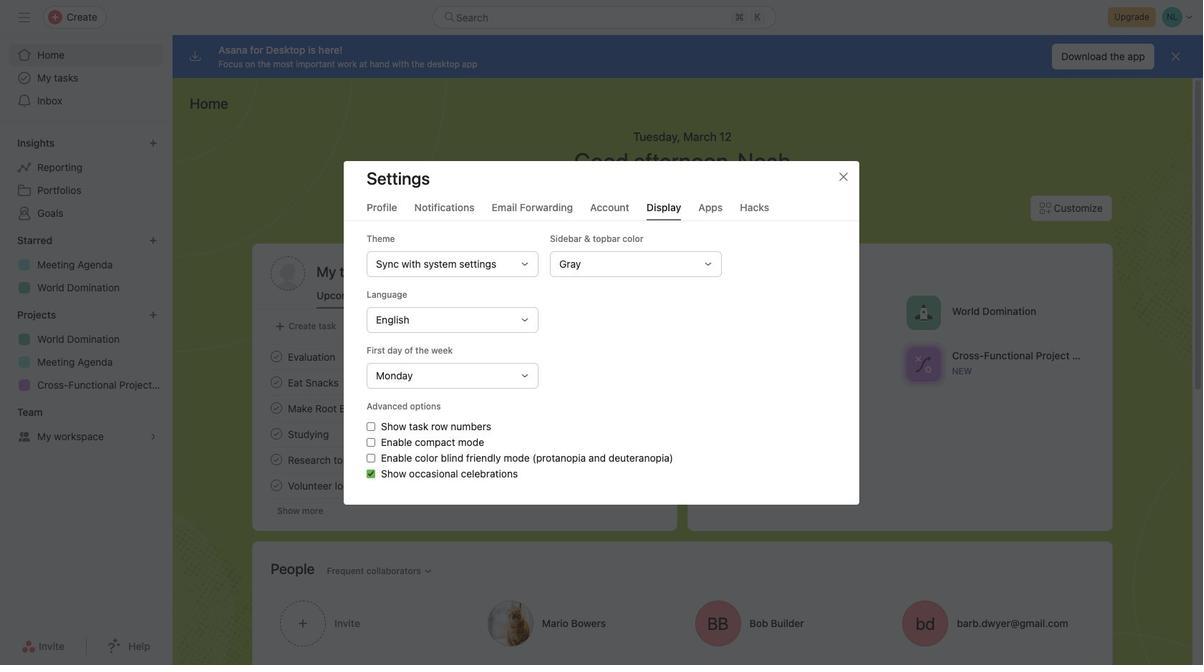 Task type: locate. For each thing, give the bounding box(es) containing it.
2 mark complete image from the top
[[268, 400, 285, 417]]

0 vertical spatial mark complete checkbox
[[268, 400, 285, 417]]

mark complete image for third mark complete option from the bottom of the page
[[268, 400, 285, 417]]

1 vertical spatial mark complete checkbox
[[268, 374, 285, 391]]

mark complete image for second mark complete option from the top
[[268, 425, 285, 443]]

3 mark complete checkbox from the top
[[268, 477, 285, 494]]

2 mark complete image from the top
[[268, 425, 285, 443]]

3 mark complete image from the top
[[268, 451, 285, 468]]

mark complete image for 3rd mark complete option from the top of the page
[[268, 477, 285, 494]]

2 mark complete checkbox from the top
[[268, 425, 285, 443]]

teams element
[[0, 400, 172, 451]]

dismiss image
[[1170, 51, 1182, 62]]

None checkbox
[[367, 422, 375, 431], [367, 438, 375, 446], [367, 469, 375, 478], [367, 422, 375, 431], [367, 438, 375, 446], [367, 469, 375, 478]]

mark complete image
[[268, 374, 285, 391], [268, 425, 285, 443]]

projects element
[[0, 302, 172, 400]]

0 vertical spatial mark complete checkbox
[[268, 348, 285, 365]]

2 vertical spatial mark complete checkbox
[[268, 477, 285, 494]]

mark complete image for 1st mark complete checkbox from the bottom
[[268, 451, 285, 468]]

1 mark complete image from the top
[[268, 374, 285, 391]]

None checkbox
[[367, 454, 375, 462]]

3 mark complete checkbox from the top
[[268, 451, 285, 468]]

global element
[[0, 35, 172, 121]]

Mark complete checkbox
[[268, 400, 285, 417], [268, 425, 285, 443], [268, 477, 285, 494]]

2 mark complete checkbox from the top
[[268, 374, 285, 391]]

mark complete image
[[268, 348, 285, 365], [268, 400, 285, 417], [268, 451, 285, 468], [268, 477, 285, 494]]

hide sidebar image
[[19, 11, 30, 23]]

1 mark complete image from the top
[[268, 348, 285, 365]]

1 vertical spatial mark complete image
[[268, 425, 285, 443]]

line_and_symbols image
[[915, 356, 932, 373]]

0 vertical spatial mark complete image
[[268, 374, 285, 391]]

Mark complete checkbox
[[268, 348, 285, 365], [268, 374, 285, 391], [268, 451, 285, 468]]

1 vertical spatial mark complete checkbox
[[268, 425, 285, 443]]

4 mark complete image from the top
[[268, 477, 285, 494]]

rocket image
[[915, 304, 932, 321]]

add profile photo image
[[271, 256, 305, 291]]

2 vertical spatial mark complete checkbox
[[268, 451, 285, 468]]



Task type: vqa. For each thing, say whether or not it's contained in the screenshot.
2nd My from the bottom
no



Task type: describe. For each thing, give the bounding box(es) containing it.
insights element
[[0, 130, 172, 228]]

close image
[[838, 171, 849, 182]]

mark complete image for 2nd mark complete checkbox
[[268, 374, 285, 391]]

1 mark complete checkbox from the top
[[268, 400, 285, 417]]

mark complete image for 3rd mark complete checkbox from the bottom of the page
[[268, 348, 285, 365]]

starred element
[[0, 228, 172, 302]]

1 mark complete checkbox from the top
[[268, 348, 285, 365]]



